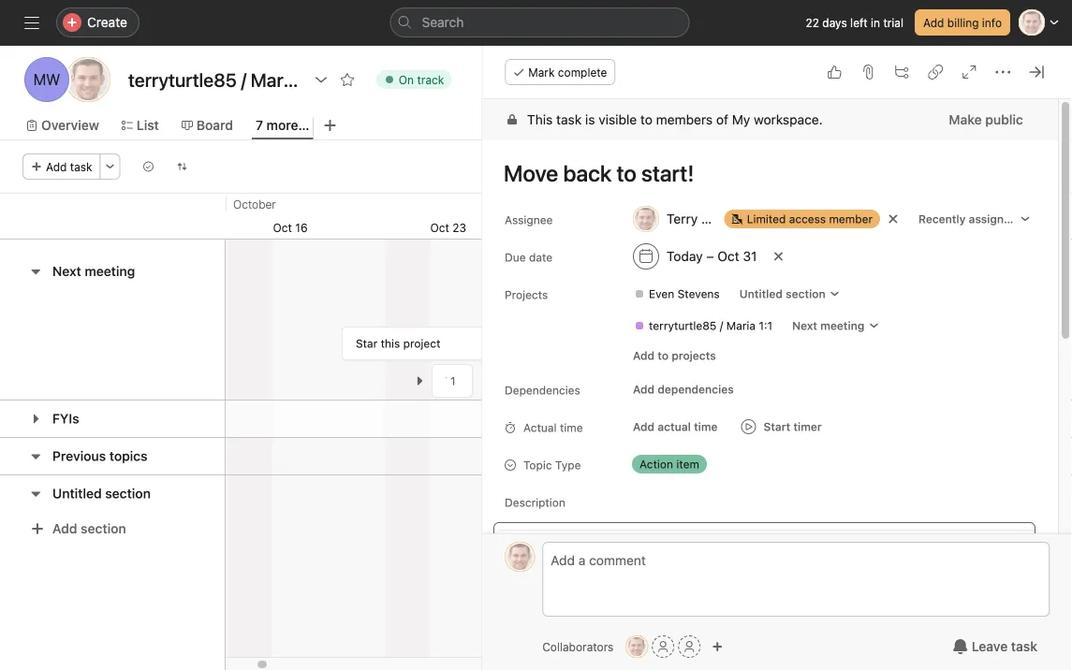 Task type: locate. For each thing, give the bounding box(es) containing it.
list link
[[122, 115, 159, 136]]

0 horizontal spatial task
[[70, 160, 92, 173]]

2 horizontal spatial tt
[[630, 640, 644, 654]]

7 more…
[[256, 118, 309, 133]]

22 days left in trial
[[806, 16, 903, 29]]

previous
[[52, 448, 106, 464]]

0 horizontal spatial untitled
[[52, 486, 102, 501]]

search button
[[390, 7, 690, 37]]

0 vertical spatial next meeting
[[52, 264, 135, 279]]

add down add to projects button
[[633, 383, 655, 396]]

oct for oct 16
[[273, 221, 292, 234]]

terryturtle85 / maria 1:1 link
[[627, 316, 780, 335]]

of
[[716, 112, 729, 127]]

add dependencies
[[633, 383, 734, 396]]

31
[[743, 249, 757, 264]]

meeting
[[85, 264, 135, 279], [821, 319, 865, 332]]

left
[[850, 16, 868, 29]]

1 vertical spatial next meeting
[[792, 319, 865, 332]]

expand task list for the section fyis image
[[28, 411, 43, 426]]

1 horizontal spatial tt
[[513, 551, 527, 564]]

1
[[451, 375, 456, 388]]

add or remove collaborators image
[[712, 641, 723, 653]]

leave task button
[[941, 630, 1050, 664]]

section inside add section button
[[81, 521, 126, 536]]

due
[[505, 251, 526, 264]]

next down untitled section dropdown button in the top of the page
[[792, 319, 818, 332]]

due date
[[505, 251, 553, 264]]

1 vertical spatial tt button
[[626, 636, 648, 658]]

1 horizontal spatial task
[[556, 112, 582, 127]]

1 vertical spatial meeting
[[821, 319, 865, 332]]

0 vertical spatial meeting
[[85, 264, 135, 279]]

oct inside main content
[[718, 249, 740, 264]]

terryturtle85 / maria 1:1
[[649, 319, 773, 332]]

timer
[[794, 420, 822, 433]]

terry turtle
[[667, 211, 736, 227]]

0 horizontal spatial tt
[[79, 71, 97, 88]]

add down overview link
[[46, 160, 67, 173]]

untitled section up 1:1
[[740, 287, 826, 301]]

section down topics
[[105, 486, 151, 501]]

untitled up add section button
[[52, 486, 102, 501]]

main content
[[482, 99, 1058, 670]]

to left projects
[[658, 349, 669, 362]]

0 horizontal spatial meeting
[[85, 264, 135, 279]]

1 horizontal spatial meeting
[[821, 319, 865, 332]]

terryturtle85
[[649, 319, 717, 332]]

2 horizontal spatial oct
[[718, 249, 740, 264]]

23
[[453, 221, 466, 234]]

1 horizontal spatial untitled section
[[740, 287, 826, 301]]

0 vertical spatial untitled
[[740, 287, 783, 301]]

oct
[[273, 221, 292, 234], [430, 221, 449, 234], [718, 249, 740, 264]]

all tasks image
[[143, 161, 154, 172]]

1 vertical spatial untitled section
[[52, 486, 151, 501]]

add left actual
[[633, 420, 655, 433]]

main content containing this task is visible to members of my workspace.
[[482, 99, 1058, 670]]

next meeting button
[[52, 255, 135, 288]]

0 vertical spatial next
[[52, 264, 81, 279]]

today – oct 31
[[667, 249, 757, 264]]

board
[[196, 118, 233, 133]]

1 horizontal spatial to
[[658, 349, 669, 362]]

terry turtle button
[[625, 202, 736, 236]]

add inside dropdown button
[[633, 420, 655, 433]]

collapse task list for the section previous topics image
[[28, 449, 43, 464]]

topic type
[[524, 459, 581, 472]]

previous topics button
[[52, 440, 147, 473]]

attachments: add a file to this task, move back to start! image
[[860, 65, 875, 80]]

even stevens link
[[627, 285, 727, 303]]

untitled inside untitled section dropdown button
[[740, 287, 783, 301]]

2 horizontal spatial task
[[1011, 639, 1037, 654]]

actual time
[[524, 421, 583, 434]]

close details image
[[1029, 65, 1044, 80]]

to
[[641, 112, 653, 127], [658, 349, 669, 362]]

0 vertical spatial task
[[556, 112, 582, 127]]

0 vertical spatial section
[[786, 287, 826, 301]]

dependencies
[[658, 383, 734, 396]]

type
[[555, 459, 581, 472]]

0 horizontal spatial next
[[52, 264, 81, 279]]

start
[[764, 420, 791, 433]]

member
[[829, 213, 873, 226]]

0 horizontal spatial oct
[[273, 221, 292, 234]]

tt
[[79, 71, 97, 88], [513, 551, 527, 564], [630, 640, 644, 654]]

untitled up 1:1
[[740, 287, 783, 301]]

visible
[[599, 112, 637, 127]]

tt button down description
[[505, 542, 535, 572]]

task for leave
[[1011, 639, 1037, 654]]

complete
[[558, 66, 607, 79]]

terry
[[667, 211, 698, 227]]

fyis
[[52, 411, 79, 426]]

add
[[923, 16, 944, 29], [46, 160, 67, 173], [633, 349, 655, 362], [633, 383, 655, 396], [633, 420, 655, 433], [52, 521, 77, 536]]

meeting down untitled section dropdown button in the top of the page
[[821, 319, 865, 332]]

1 vertical spatial tt
[[513, 551, 527, 564]]

search list box
[[390, 7, 690, 37]]

to inside add to projects button
[[658, 349, 669, 362]]

tt button right collaborators
[[626, 636, 648, 658]]

0 vertical spatial tt button
[[505, 542, 535, 572]]

untitled section up 'add section'
[[52, 486, 151, 501]]

tt right mw
[[79, 71, 97, 88]]

Task Name text field
[[492, 152, 1036, 195]]

untitled section button
[[52, 477, 151, 511]]

1 horizontal spatial untitled
[[740, 287, 783, 301]]

october
[[233, 198, 276, 211]]

overview link
[[26, 115, 99, 136]]

next meeting right collapse task list for the section next meeting image
[[52, 264, 135, 279]]

actual
[[658, 420, 691, 433]]

task left is
[[556, 112, 582, 127]]

1 horizontal spatial time
[[694, 420, 718, 433]]

untitled inside untitled section button
[[52, 486, 102, 501]]

add subtask image
[[894, 65, 909, 80]]

add for add actual time
[[633, 420, 655, 433]]

meeting right collapse task list for the section next meeting image
[[85, 264, 135, 279]]

add down terryturtle85
[[633, 349, 655, 362]]

tt right collaborators
[[630, 640, 644, 654]]

next meeting down untitled section dropdown button in the top of the page
[[792, 319, 865, 332]]

move back to start! dialog
[[482, 46, 1072, 670]]

previous topics
[[52, 448, 147, 464]]

task for this
[[556, 112, 582, 127]]

1 horizontal spatial tt button
[[626, 636, 648, 658]]

add section button
[[22, 512, 134, 546]]

task right leave
[[1011, 639, 1037, 654]]

show subtasks for task what's something that was harder than expected? image
[[414, 375, 426, 387]]

oct left the 16
[[273, 221, 292, 234]]

section up next meeting dropdown button
[[786, 287, 826, 301]]

make public
[[949, 112, 1023, 127]]

1 vertical spatial section
[[105, 486, 151, 501]]

None text field
[[124, 63, 304, 96]]

billing
[[947, 16, 979, 29]]

oct right the –
[[718, 249, 740, 264]]

1 horizontal spatial next meeting
[[792, 319, 865, 332]]

mark complete
[[528, 66, 607, 79]]

on track button
[[368, 66, 460, 93]]

oct left 23
[[430, 221, 449, 234]]

this task is visible to members of my workspace.
[[527, 112, 823, 127]]

1 horizontal spatial next
[[792, 319, 818, 332]]

workspace.
[[754, 112, 823, 127]]

1 vertical spatial task
[[70, 160, 92, 173]]

days
[[822, 16, 847, 29]]

1 vertical spatial to
[[658, 349, 669, 362]]

my
[[732, 112, 750, 127]]

star this project
[[356, 337, 441, 350]]

1 vertical spatial untitled
[[52, 486, 102, 501]]

add left billing on the right top of page
[[923, 16, 944, 29]]

2 vertical spatial tt
[[630, 640, 644, 654]]

to right visible
[[641, 112, 653, 127]]

section down untitled section button
[[81, 521, 126, 536]]

next right collapse task list for the section next meeting image
[[52, 264, 81, 279]]

22
[[806, 16, 819, 29]]

0 horizontal spatial tt button
[[505, 542, 535, 572]]

add down untitled section button
[[52, 521, 77, 536]]

add to projects button
[[625, 343, 725, 369]]

task left more actions 'icon'
[[70, 160, 92, 173]]

0 vertical spatial to
[[641, 112, 653, 127]]

tt down description
[[513, 551, 527, 564]]

untitled section
[[740, 287, 826, 301], [52, 486, 151, 501]]

next meeting
[[52, 264, 135, 279], [792, 319, 865, 332]]

1 vertical spatial next
[[792, 319, 818, 332]]

date
[[529, 251, 553, 264]]

time
[[694, 420, 718, 433], [560, 421, 583, 434]]

make
[[949, 112, 982, 127]]

overview
[[41, 118, 99, 133]]

2 vertical spatial task
[[1011, 639, 1037, 654]]

is
[[585, 112, 595, 127]]

toolbar inside move back to start! dialog
[[499, 530, 1036, 572]]

add billing info button
[[915, 9, 1010, 36]]

collaborators
[[542, 640, 614, 654]]

search
[[422, 15, 464, 30]]

untitled section inside dropdown button
[[740, 287, 826, 301]]

even stevens
[[649, 287, 720, 301]]

section inside untitled section button
[[105, 486, 151, 501]]

projects
[[505, 288, 548, 301]]

0 vertical spatial tt
[[79, 71, 97, 88]]

toolbar
[[499, 530, 1036, 572]]

tt button
[[505, 542, 535, 572], [626, 636, 648, 658]]

2 vertical spatial section
[[81, 521, 126, 536]]

0 vertical spatial untitled section
[[740, 287, 826, 301]]

tt for tt button to the bottom
[[630, 640, 644, 654]]

tt for the leftmost tt button
[[513, 551, 527, 564]]

0 horizontal spatial to
[[641, 112, 653, 127]]

1 horizontal spatial oct
[[430, 221, 449, 234]]

untitled
[[740, 287, 783, 301], [52, 486, 102, 501]]



Task type: vqa. For each thing, say whether or not it's contained in the screenshot.
INSIGHTS "element"
no



Task type: describe. For each thing, give the bounding box(es) containing it.
start timer
[[764, 420, 822, 433]]

copy task link image
[[928, 65, 943, 80]]

add dependencies button
[[625, 376, 742, 403]]

fyis button
[[52, 402, 79, 436]]

create
[[87, 15, 127, 30]]

1:1
[[759, 319, 773, 332]]

task for add
[[70, 160, 92, 173]]

projects
[[672, 349, 716, 362]]

board link
[[181, 115, 233, 136]]

recently assigned button
[[910, 206, 1039, 232]]

on
[[399, 73, 414, 86]]

today
[[667, 249, 703, 264]]

collapse task list for the section untitled section image
[[28, 486, 43, 501]]

info
[[982, 16, 1002, 29]]

next meeting button
[[784, 313, 888, 339]]

add for add section
[[52, 521, 77, 536]]

meeting inside next meeting button
[[85, 264, 135, 279]]

0 horizontal spatial next meeting
[[52, 264, 135, 279]]

project
[[404, 337, 441, 350]]

next inside dropdown button
[[792, 319, 818, 332]]

more actions image
[[105, 161, 116, 172]]

description
[[505, 496, 566, 509]]

make public button
[[937, 103, 1036, 137]]

add for add billing info
[[923, 16, 944, 29]]

even
[[649, 287, 675, 301]]

0 likes. click to like this task image
[[827, 65, 842, 80]]

add for add task
[[46, 160, 67, 173]]

more actions for this task image
[[995, 65, 1010, 80]]

show options image
[[313, 72, 328, 87]]

more…
[[267, 118, 309, 133]]

item
[[677, 458, 700, 471]]

7 more… button
[[256, 115, 309, 136]]

create button
[[56, 7, 139, 37]]

leave
[[972, 639, 1008, 654]]

action item button
[[625, 451, 737, 477]]

mark
[[528, 66, 555, 79]]

section inside untitled section dropdown button
[[786, 287, 826, 301]]

assignee
[[505, 213, 553, 227]]

maria
[[727, 319, 756, 332]]

start timer button
[[734, 414, 830, 440]]

leave task
[[972, 639, 1037, 654]]

/
[[720, 319, 723, 332]]

none image
[[177, 161, 188, 172]]

dependencies
[[505, 384, 581, 397]]

list
[[137, 118, 159, 133]]

time inside dropdown button
[[694, 420, 718, 433]]

collapse task list for the section next meeting image
[[28, 264, 43, 279]]

this
[[527, 112, 553, 127]]

add to starred image
[[340, 72, 355, 87]]

0 horizontal spatial untitled section
[[52, 486, 151, 501]]

recently
[[919, 213, 966, 226]]

topics
[[109, 448, 147, 464]]

add for add to projects
[[633, 349, 655, 362]]

limited access member
[[747, 213, 873, 226]]

stevens
[[678, 287, 720, 301]]

add tab image
[[322, 118, 337, 133]]

expand sidebar image
[[24, 15, 39, 30]]

main content inside move back to start! dialog
[[482, 99, 1058, 670]]

add to projects
[[633, 349, 716, 362]]

oct 16
[[273, 221, 308, 234]]

action item
[[640, 458, 700, 471]]

action
[[640, 458, 673, 471]]

members
[[656, 112, 713, 127]]

access
[[789, 213, 826, 226]]

recently assigned
[[919, 213, 1018, 226]]

on track
[[399, 73, 444, 86]]

actual
[[524, 421, 557, 434]]

remove assignee image
[[888, 213, 899, 225]]

topic
[[524, 459, 552, 472]]

untitled section button
[[731, 281, 849, 307]]

turtle
[[702, 211, 736, 227]]

projects element
[[604, 277, 1056, 343]]

add task
[[46, 160, 92, 173]]

next inside button
[[52, 264, 81, 279]]

add section
[[52, 521, 126, 536]]

0 horizontal spatial time
[[560, 421, 583, 434]]

mark complete button
[[505, 59, 616, 85]]

mw
[[33, 71, 60, 88]]

clear due date image
[[773, 251, 784, 262]]

oct for oct 23
[[430, 221, 449, 234]]

public
[[985, 112, 1023, 127]]

track
[[417, 73, 444, 86]]

assigned
[[969, 213, 1018, 226]]

next meeting inside dropdown button
[[792, 319, 865, 332]]

7
[[256, 118, 263, 133]]

oct 23
[[430, 221, 466, 234]]

add actual time
[[633, 420, 718, 433]]

add for add dependencies
[[633, 383, 655, 396]]

meeting inside next meeting dropdown button
[[821, 319, 865, 332]]

add task button
[[22, 154, 101, 180]]

full screen image
[[962, 65, 977, 80]]



